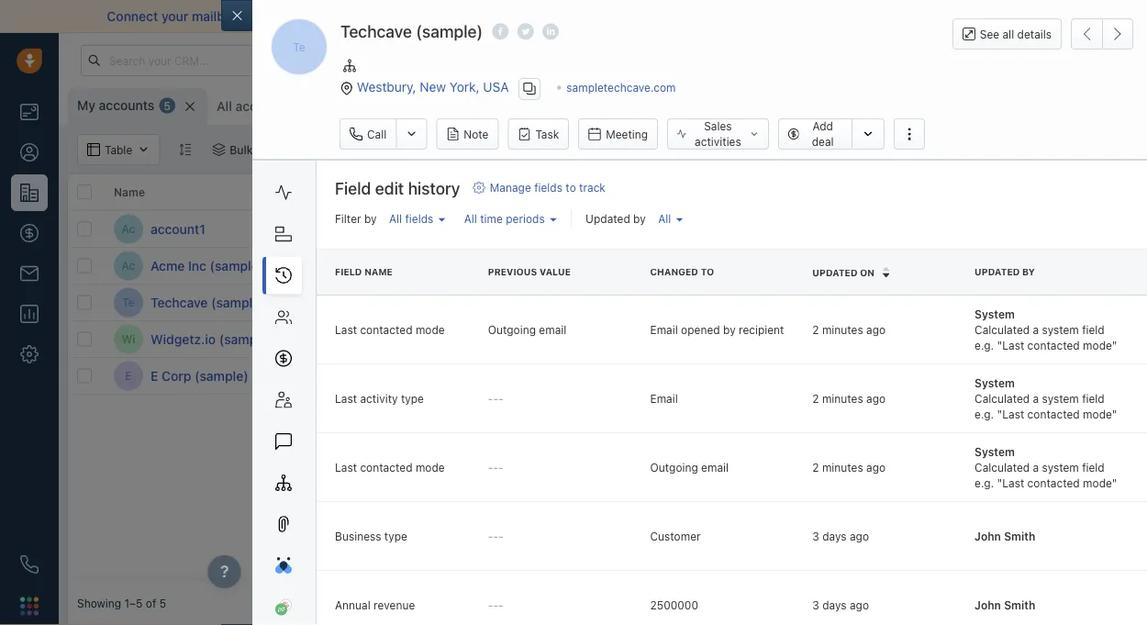 Task type: vqa. For each thing, say whether or not it's contained in the screenshot.


Task type: locate. For each thing, give the bounding box(es) containing it.
1 field from the top
[[335, 178, 371, 198]]

3
[[478, 100, 485, 113], [813, 529, 820, 542], [813, 598, 820, 611]]

2 vertical spatial last
[[335, 460, 357, 473]]

1 vertical spatial calculated
[[975, 391, 1030, 404]]

outgoing down previous
[[488, 323, 536, 335]]

1 vertical spatial updated by
[[975, 266, 1035, 277]]

1 vertical spatial techcave
[[151, 295, 208, 310]]

+ left periods
[[490, 223, 497, 235]]

scratch.
[[1023, 9, 1073, 24]]

last down s icon at left
[[335, 323, 357, 335]]

0 vertical spatial 5
[[164, 99, 171, 112]]

1 vertical spatial system calculated a system field e.g. "last contacted mode"
[[975, 376, 1118, 420]]

website
[[490, 185, 534, 198]]

sampletechcave.com link down value
[[490, 296, 600, 309]]

0 vertical spatial system calculated a system field e.g. "last contacted mode"
[[975, 307, 1118, 351]]

sales
[[704, 120, 732, 132]]

5 inside my accounts 5
[[164, 99, 171, 112]]

1 email from the top
[[650, 323, 678, 335]]

3 e.g. from the top
[[975, 476, 994, 489]]

$ left 100
[[628, 257, 637, 274]]

row group containing $ 0
[[343, 211, 1147, 395]]

add up deal
[[813, 120, 833, 132]]

days inside press space to select this row. row
[[1031, 333, 1055, 346]]

john
[[788, 259, 813, 272], [788, 296, 813, 309], [788, 333, 813, 346], [975, 529, 1001, 542], [975, 598, 1001, 611]]

way
[[475, 9, 499, 24]]

container_wx8msf4aqz5i3rn1 image up recipient
[[770, 296, 783, 309]]

sync
[[502, 9, 530, 24]]

a
[[1033, 323, 1039, 335], [1033, 391, 1039, 404], [1033, 460, 1039, 473]]

1 vertical spatial system
[[975, 376, 1015, 389]]

5 down search your crm... text box
[[164, 99, 171, 112]]

accounts inside button
[[384, 99, 440, 114]]

---
[[488, 391, 504, 404], [488, 460, 504, 473], [488, 529, 504, 542], [488, 598, 504, 611]]

0 horizontal spatial container_wx8msf4aqz5i3rn1 image
[[212, 143, 225, 156]]

of right 1–5
[[146, 597, 156, 609]]

0 horizontal spatial techcave (sample)
[[151, 295, 265, 310]]

acme
[[151, 258, 185, 273]]

+ click to add for $ 5,600
[[1041, 333, 1113, 346]]

0 vertical spatial days
[[1031, 333, 1055, 346]]

my territory accounts
[[310, 99, 440, 114]]

1 a from the top
[[1033, 323, 1039, 335]]

0 vertical spatial sampletechcave.com
[[567, 81, 676, 94]]

0 vertical spatial calculated
[[975, 323, 1030, 335]]

2 vertical spatial system
[[1042, 460, 1079, 473]]

2 vertical spatial calculated
[[975, 460, 1030, 473]]

all for all time periods
[[464, 212, 477, 225]]

1 container_wx8msf4aqz5i3rn1 image from the top
[[770, 296, 783, 309]]

accounts up 'bulk actions' in the left of the page
[[235, 99, 291, 114]]

bulk actions button
[[200, 134, 307, 165]]

ac left acme
[[122, 259, 135, 272]]

field for opened
[[1082, 323, 1105, 335]]

see all details
[[980, 28, 1052, 40]]

my territory accounts button down westbury,
[[310, 99, 440, 114]]

(sample) right inc
[[210, 258, 264, 273]]

0 vertical spatial minutes
[[822, 323, 864, 335]]

⌘ o
[[544, 100, 566, 113]]

2 vertical spatial "last
[[997, 476, 1025, 489]]

1 vertical spatial fields
[[405, 212, 434, 225]]

press space to select this row. row containing widgetz.io (sample)
[[68, 321, 343, 358]]

0 vertical spatial last
[[335, 323, 357, 335]]

ac for acme inc (sample)
[[122, 259, 135, 272]]

0 vertical spatial 3
[[478, 100, 485, 113]]

click right in
[[1051, 333, 1077, 346]]

1 system from the top
[[1042, 323, 1079, 335]]

0 horizontal spatial my
[[77, 98, 95, 113]]

+ click to add up sampleacme.com link
[[490, 223, 562, 235]]

1 container_wx8msf4aqz5i3rn1 image from the left
[[212, 143, 225, 156]]

techcave (sample) up westbury, new york, usa link
[[341, 21, 483, 41]]

1 vertical spatial email
[[650, 391, 678, 404]]

1 vertical spatial last
[[335, 391, 357, 404]]

task
[[937, 296, 959, 309]]

1 vertical spatial e.g.
[[975, 407, 994, 420]]

1 vertical spatial add
[[913, 296, 934, 309]]

widgetz.io (sample)
[[151, 331, 273, 347]]

--- for last activity type
[[488, 391, 504, 404]]

mode for outgoing email
[[416, 323, 445, 335]]

100
[[641, 257, 666, 274]]

1 vertical spatial "last
[[997, 407, 1025, 420]]

e down the wi
[[125, 369, 132, 382]]

all left the time on the top of page
[[464, 212, 477, 225]]

1 horizontal spatial fields
[[534, 181, 563, 194]]

--- for last contacted mode
[[488, 460, 504, 473]]

last up business
[[335, 460, 357, 473]]

3 days ago for customer
[[813, 529, 869, 542]]

3 a from the top
[[1033, 460, 1039, 473]]

1 mode" from the top
[[1083, 338, 1118, 351]]

2 vertical spatial system calculated a system field e.g. "last contacted mode"
[[975, 445, 1118, 489]]

2 field from the top
[[1082, 391, 1105, 404]]

minutes
[[822, 323, 864, 335], [822, 391, 864, 404], [822, 460, 864, 473]]

linkedin circled image
[[543, 21, 559, 41]]

1 vertical spatial last contacted mode
[[335, 460, 445, 473]]

container_wx8msf4aqz5i3rn1 image
[[212, 143, 225, 156], [319, 143, 331, 156]]

all right 0
[[658, 212, 671, 225]]

3 $ from the top
[[628, 293, 637, 311]]

by left all link
[[633, 212, 646, 225]]

techcave (sample)
[[341, 21, 483, 41], [151, 295, 265, 310]]

my inside button
[[310, 99, 328, 114]]

by right opened
[[723, 323, 736, 335]]

3,200
[[641, 293, 681, 311]]

1 --- from the top
[[488, 391, 504, 404]]

e inside "link"
[[151, 368, 158, 383]]

2 e.g. from the top
[[975, 407, 994, 420]]

value
[[540, 266, 571, 277]]

0 vertical spatial field
[[335, 178, 371, 198]]

2 system from the top
[[1042, 391, 1079, 404]]

+ left task
[[903, 296, 910, 309]]

click for $ 5,600
[[1051, 333, 1077, 346]]

to
[[242, 9, 255, 24], [944, 9, 956, 24], [566, 181, 576, 194], [529, 223, 539, 235], [701, 266, 714, 277], [1080, 296, 1090, 309], [1080, 333, 1090, 346]]

last contacted mode down last activity type
[[335, 460, 445, 473]]

2 $ from the top
[[628, 257, 637, 274]]

click for $ 3,200
[[1051, 296, 1077, 309]]

days
[[1031, 333, 1055, 346], [823, 529, 847, 542], [823, 598, 847, 611]]

1 vertical spatial add
[[1093, 296, 1113, 309]]

1 vertical spatial 2 minutes ago
[[813, 391, 886, 404]]

ago for customer
[[850, 529, 869, 542]]

grid
[[68, 174, 1147, 581]]

2 mode" from the top
[[1083, 407, 1118, 420]]

te down improve
[[293, 40, 305, 53]]

2 for email
[[813, 391, 819, 404]]

e left corp
[[151, 368, 158, 383]]

3 field from the top
[[1082, 460, 1105, 473]]

fields down 'contacts'
[[405, 212, 434, 225]]

type right the activity
[[401, 391, 424, 404]]

$ left 3,200
[[628, 293, 637, 311]]

account1
[[151, 221, 206, 236]]

accounts down westbury, new york, usa link
[[384, 99, 440, 114]]

mode down last activity type
[[416, 460, 445, 473]]

1 last from the top
[[335, 323, 357, 335]]

1 vertical spatial click
[[1051, 296, 1077, 309]]

sampletechcave.com down value
[[490, 296, 600, 309]]

3 system calculated a system field e.g. "last contacted mode" from the top
[[975, 445, 1118, 489]]

2 field from the top
[[335, 266, 362, 277]]

my territory accounts button up call
[[300, 88, 447, 125]]

(sample)
[[416, 21, 483, 41], [210, 258, 264, 273], [211, 295, 265, 310], [219, 331, 273, 347], [195, 368, 248, 383]]

0 vertical spatial container_wx8msf4aqz5i3rn1 image
[[770, 296, 783, 309]]

all
[[217, 99, 232, 114], [658, 212, 671, 225], [389, 212, 402, 225], [464, 212, 477, 225]]

updated left on
[[813, 267, 858, 278]]

1
[[339, 143, 344, 156]]

(sample) inside "link"
[[195, 368, 248, 383]]

j image
[[353, 324, 383, 354]]

my territory accounts button
[[300, 88, 447, 125], [310, 99, 440, 114]]

1 vertical spatial te
[[122, 296, 135, 309]]

1 "last from the top
[[997, 338, 1025, 351]]

4 --- from the top
[[488, 598, 504, 611]]

container_wx8msf4aqz5i3rn1 image right opened
[[770, 333, 783, 346]]

2 email from the top
[[650, 391, 678, 404]]

1 last contacted mode from the top
[[335, 323, 445, 335]]

te button
[[271, 18, 328, 75]]

container_wx8msf4aqz5i3rn1 image left 1
[[319, 143, 331, 156]]

0 vertical spatial fields
[[534, 181, 563, 194]]

2 vertical spatial + click to add
[[1041, 333, 1113, 346]]

updated down track
[[586, 212, 630, 225]]

all time periods
[[464, 212, 545, 225]]

0 horizontal spatial updated by
[[586, 212, 646, 225]]

container_wx8msf4aqz5i3rn1 image for $ 5,600
[[770, 333, 783, 346]]

1 system calculated a system field e.g. "last contacted mode" from the top
[[975, 307, 1118, 351]]

1 vertical spatial techcave (sample)
[[151, 295, 265, 310]]

john smith
[[788, 259, 846, 272], [788, 296, 846, 309], [788, 333, 846, 346], [975, 529, 1036, 542], [975, 598, 1036, 611]]

$ left 5,600
[[628, 330, 637, 348]]

--- for business type
[[488, 529, 504, 542]]

ac down name
[[122, 223, 135, 235]]

0 vertical spatial field
[[1082, 323, 1105, 335]]

press space to select this row. row containing account1
[[68, 211, 343, 248]]

2-
[[461, 9, 475, 24]]

system calculated a system field e.g. "last contacted mode" for opened
[[975, 307, 1118, 351]]

facebook circled image
[[492, 21, 509, 41]]

0 horizontal spatial add
[[813, 120, 833, 132]]

press space to select this row. row
[[68, 211, 343, 248], [343, 211, 1147, 248], [68, 248, 343, 285], [343, 248, 1147, 285], [68, 285, 343, 321], [343, 285, 1147, 321], [68, 321, 343, 358], [343, 321, 1147, 358], [68, 358, 343, 395], [343, 358, 1147, 395]]

field left name
[[335, 266, 362, 277]]

annual
[[335, 598, 371, 611]]

1 vertical spatial field
[[335, 266, 362, 277]]

1 vertical spatial 3 days ago
[[813, 598, 869, 611]]

1 minutes from the top
[[822, 323, 864, 335]]

3 more... button
[[452, 94, 535, 119]]

fields right website
[[534, 181, 563, 194]]

4 $ from the top
[[628, 330, 637, 348]]

e.g. for email
[[975, 476, 994, 489]]

last contacted mode down s icon at left
[[335, 323, 445, 335]]

add left task
[[913, 296, 934, 309]]

accounts for my
[[99, 98, 154, 113]]

2 row group from the left
[[343, 211, 1147, 395]]

press space to select this row. row containing $ 5,600
[[343, 321, 1147, 358]]

outgoing up customer
[[650, 460, 698, 473]]

my for my territory accounts
[[310, 99, 328, 114]]

2
[[813, 323, 819, 335], [1021, 333, 1028, 346], [813, 391, 819, 404], [813, 460, 819, 473]]

3 minutes from the top
[[822, 460, 864, 473]]

1 e.g. from the top
[[975, 338, 994, 351]]

twitter circled image
[[517, 21, 534, 41]]

1 horizontal spatial techcave
[[341, 21, 412, 41]]

1 3 days ago from the top
[[813, 529, 869, 542]]

+ click to add up due in 2 days
[[1041, 296, 1113, 309]]

outgoing
[[488, 323, 536, 335], [650, 460, 698, 473]]

fields for manage
[[534, 181, 563, 194]]

all
[[1003, 28, 1014, 40]]

name row
[[68, 174, 343, 211]]

history
[[408, 178, 460, 198]]

0 vertical spatial 2 minutes ago
[[813, 323, 886, 335]]

1 calculated from the top
[[975, 323, 1030, 335]]

add deal
[[812, 120, 834, 148]]

mode"
[[1083, 338, 1118, 351], [1083, 407, 1118, 420], [1083, 476, 1118, 489]]

container_wx8msf4aqz5i3rn1 image left bulk
[[212, 143, 225, 156]]

container_wx8msf4aqz5i3rn1 image
[[770, 296, 783, 309], [770, 333, 783, 346]]

1 horizontal spatial accounts
[[235, 99, 291, 114]]

3 days ago for 2500000
[[813, 598, 869, 611]]

(sample) down techcave (sample) link
[[219, 331, 273, 347]]

1 vertical spatial mode
[[416, 460, 445, 473]]

0 horizontal spatial outgoing
[[488, 323, 536, 335]]

accounts down search your crm... text box
[[99, 98, 154, 113]]

2 vertical spatial system
[[975, 445, 1015, 457]]

$ for $ 3,200
[[628, 293, 637, 311]]

container_wx8msf4aqz5i3rn1 image inside 1 filter applied button
[[319, 143, 331, 156]]

2 last from the top
[[335, 391, 357, 404]]

contacted for email opened by recipient
[[1028, 338, 1080, 351]]

0 vertical spatial ac
[[122, 223, 135, 235]]

last
[[335, 323, 357, 335], [335, 391, 357, 404], [335, 460, 357, 473]]

0 vertical spatial te
[[293, 40, 305, 53]]

updated by down track
[[586, 212, 646, 225]]

0
[[641, 220, 650, 237]]

email opened by recipient
[[650, 323, 784, 335]]

5 right 1–5
[[159, 597, 166, 609]]

⌘
[[544, 100, 555, 113]]

usa
[[483, 79, 509, 95]]

1 field from the top
[[1082, 323, 1105, 335]]

cell
[[756, 211, 894, 247], [894, 211, 1032, 247], [1032, 211, 1147, 247]]

1 vertical spatial sampletechcave.com link
[[490, 296, 600, 309]]

(sample) up widgetz.io (sample)
[[211, 295, 265, 310]]

outgoing email up customer
[[650, 460, 729, 473]]

2 vertical spatial click
[[1051, 333, 1077, 346]]

2 last contacted mode from the top
[[335, 460, 445, 473]]

phone image
[[20, 555, 39, 574]]

all for all accounts
[[217, 99, 232, 114]]

note
[[464, 127, 489, 140]]

system
[[1042, 323, 1079, 335], [1042, 391, 1079, 404], [1042, 460, 1079, 473]]

--- for annual revenue
[[488, 598, 504, 611]]

click down website
[[500, 223, 526, 235]]

2 horizontal spatial updated
[[975, 266, 1020, 277]]

1 row group from the left
[[68, 211, 343, 395]]

1 2 minutes ago from the top
[[813, 323, 886, 335]]

from
[[991, 9, 1020, 24]]

1 $ from the top
[[628, 220, 637, 237]]

2 "last from the top
[[997, 407, 1025, 420]]

1 vertical spatial system
[[1042, 391, 1079, 404]]

freshworks switcher image
[[20, 597, 39, 615]]

1 horizontal spatial of
[[534, 9, 546, 24]]

ago for email opened by recipient
[[867, 323, 886, 335]]

1 ac from the top
[[122, 223, 135, 235]]

all down related contacts
[[389, 212, 402, 225]]

--
[[352, 223, 363, 235]]

techcave (sample) down the 'acme inc (sample)' link
[[151, 295, 265, 310]]

email down 3,200
[[650, 323, 678, 335]]

techcave up the widgetz.io
[[151, 295, 208, 310]]

fields for all
[[405, 212, 434, 225]]

0 vertical spatial + click to add
[[490, 223, 562, 235]]

grid containing $ 0
[[68, 174, 1147, 581]]

mode right j image
[[416, 323, 445, 335]]

3 2 minutes ago from the top
[[813, 460, 886, 473]]

1 mode from the top
[[416, 323, 445, 335]]

so
[[834, 9, 848, 24]]

press space to select this row. row containing $ 100
[[343, 248, 1147, 285]]

westbury,
[[357, 79, 416, 95]]

add
[[542, 223, 562, 235], [1093, 296, 1113, 309], [1093, 333, 1113, 346]]

2 minutes from the top
[[822, 391, 864, 404]]

my for my accounts 5
[[77, 98, 95, 113]]

add for $ 3,200
[[1093, 296, 1113, 309]]

sampletechcave.com up meeting button
[[567, 81, 676, 94]]

1 system from the top
[[975, 307, 1015, 320]]

press space to select this row. row containing $ 3,200
[[343, 285, 1147, 321]]

j image
[[353, 361, 383, 391]]

2 vertical spatial minutes
[[822, 460, 864, 473]]

1 filter applied
[[339, 143, 414, 156]]

3 system from the top
[[1042, 460, 1079, 473]]

1 vertical spatial outgoing email
[[650, 460, 729, 473]]

1 vertical spatial 3
[[813, 529, 820, 542]]

3 --- from the top
[[488, 529, 504, 542]]

0 vertical spatial 3 days ago
[[813, 529, 869, 542]]

all inside button
[[464, 212, 477, 225]]

email for email opened by recipient
[[650, 323, 678, 335]]

track
[[579, 181, 606, 194]]

container_wx8msf4aqz5i3rn1 image for bulk actions button
[[212, 143, 225, 156]]

ago for outgoing email
[[867, 460, 886, 473]]

contacted
[[360, 323, 413, 335], [1028, 338, 1080, 351], [1028, 407, 1080, 420], [360, 460, 413, 473], [1028, 476, 1080, 489]]

2 2 minutes ago from the top
[[813, 391, 886, 404]]

+ click to add right in
[[1041, 333, 1113, 346]]

(sample) down widgetz.io (sample) link
[[195, 368, 248, 383]]

0 vertical spatial updated by
[[586, 212, 646, 225]]

3 inside button
[[478, 100, 485, 113]]

0 horizontal spatial e
[[125, 369, 132, 382]]

$ left 0
[[628, 220, 637, 237]]

outgoing email down previous value
[[488, 323, 567, 335]]

1 horizontal spatial outgoing email
[[650, 460, 729, 473]]

last contacted mode for outgoing email
[[335, 323, 445, 335]]

te
[[293, 40, 305, 53], [122, 296, 135, 309]]

have
[[912, 9, 940, 24]]

l image
[[353, 251, 383, 280]]

1 vertical spatial field
[[1082, 391, 1105, 404]]

0 horizontal spatial updated
[[586, 212, 630, 225]]

3 system from the top
[[975, 445, 1015, 457]]

updated by up in
[[975, 266, 1035, 277]]

2 container_wx8msf4aqz5i3rn1 image from the left
[[319, 143, 331, 156]]

3 calculated from the top
[[975, 460, 1030, 473]]

2 vertical spatial e.g.
[[975, 476, 994, 489]]

1 vertical spatial container_wx8msf4aqz5i3rn1 image
[[770, 333, 783, 346]]

2 vertical spatial mode"
[[1083, 476, 1118, 489]]

0 vertical spatial add
[[813, 120, 833, 132]]

all time periods button
[[460, 207, 562, 230]]

accounts for all
[[235, 99, 291, 114]]

0 vertical spatial "last
[[997, 338, 1025, 351]]

bulk
[[230, 143, 253, 156]]

+
[[490, 223, 497, 235], [1041, 296, 1048, 309], [903, 296, 910, 309], [1041, 333, 1048, 346]]

+ right in
[[1041, 333, 1048, 346]]

corp
[[162, 368, 191, 383]]

0 vertical spatial email
[[549, 9, 582, 24]]

2 ac from the top
[[122, 259, 135, 272]]

of right the sync
[[534, 9, 546, 24]]

type right business
[[384, 529, 407, 542]]

last activity type
[[335, 391, 424, 404]]

my accounts link
[[77, 96, 154, 115]]

email for email
[[650, 391, 678, 404]]

ac
[[122, 223, 135, 235], [122, 259, 135, 272]]

1 horizontal spatial te
[[293, 40, 305, 53]]

2 mode from the top
[[416, 460, 445, 473]]

0 vertical spatial click
[[500, 223, 526, 235]]

techcave
[[341, 21, 412, 41], [151, 295, 208, 310]]

3 mode" from the top
[[1083, 476, 1118, 489]]

ago for email
[[867, 391, 886, 404]]

row group
[[68, 211, 343, 395], [343, 211, 1147, 395]]

wi
[[122, 333, 135, 346]]

2 vertical spatial days
[[823, 598, 847, 611]]

press space to select this row. row containing e corp (sample)
[[68, 358, 343, 395]]

0 vertical spatial techcave (sample)
[[341, 21, 483, 41]]

0 horizontal spatial accounts
[[99, 98, 154, 113]]

field name
[[335, 266, 393, 277]]

3 "last from the top
[[997, 476, 1025, 489]]

last for outgoing
[[335, 460, 357, 473]]

2 container_wx8msf4aqz5i3rn1 image from the top
[[770, 333, 783, 346]]

techcave up westbury,
[[341, 21, 412, 41]]

calculated for opened
[[975, 323, 1030, 335]]

container_wx8msf4aqz5i3rn1 image inside bulk actions button
[[212, 143, 225, 156]]

2 vertical spatial field
[[1082, 460, 1105, 473]]

0 vertical spatial mode
[[416, 323, 445, 335]]

1 vertical spatial minutes
[[822, 391, 864, 404]]

0 vertical spatial outgoing
[[488, 323, 536, 335]]

sampletechcave.com link
[[567, 81, 676, 94], [490, 296, 600, 309]]

recipient
[[739, 323, 784, 335]]

2 3 days ago from the top
[[813, 598, 869, 611]]

sampletechcave.com
[[567, 81, 676, 94], [490, 296, 600, 309]]

press space to select this row. row containing acme inc (sample)
[[68, 248, 343, 285]]

1 horizontal spatial e
[[151, 368, 158, 383]]

5
[[164, 99, 171, 112], [159, 597, 166, 609]]

last contacted mode for ---
[[335, 460, 445, 473]]

email down 5,600
[[650, 391, 678, 404]]

all up bulk
[[217, 99, 232, 114]]

last for email
[[335, 323, 357, 335]]

dialog
[[221, 0, 1147, 625]]

e for e
[[125, 369, 132, 382]]

3 last from the top
[[335, 460, 357, 473]]

last down j icon
[[335, 391, 357, 404]]

updated up the due at the right of page
[[975, 266, 1020, 277]]

1 horizontal spatial container_wx8msf4aqz5i3rn1 image
[[319, 143, 331, 156]]

click up due in 2 days
[[1051, 296, 1077, 309]]

field up filter by
[[335, 178, 371, 198]]

email
[[549, 9, 582, 24], [539, 323, 567, 335], [701, 460, 729, 473]]

$ 3,200
[[628, 293, 681, 311]]

sampletechcave.com link up meeting button
[[567, 81, 676, 94]]

1 vertical spatial email
[[539, 323, 567, 335]]

$ for $ 0
[[628, 220, 637, 237]]

system for opened
[[1042, 323, 1079, 335]]

days for customer
[[823, 529, 847, 542]]

1 vertical spatial of
[[146, 597, 156, 609]]

1 vertical spatial days
[[823, 529, 847, 542]]

2 --- from the top
[[488, 460, 504, 473]]

te up the wi
[[122, 296, 135, 309]]

1 horizontal spatial my
[[310, 99, 328, 114]]



Task type: describe. For each thing, give the bounding box(es) containing it.
sales activities
[[695, 120, 741, 148]]

york,
[[450, 79, 480, 95]]

acme inc (sample) link
[[151, 257, 264, 275]]

2 calculated from the top
[[975, 391, 1030, 404]]

all fields link
[[385, 207, 450, 229]]

press space to select this row. row containing $ 0
[[343, 211, 1147, 248]]

0 vertical spatial outgoing email
[[488, 323, 567, 335]]

contacted for email
[[1028, 407, 1080, 420]]

call button
[[340, 118, 396, 149]]

3 cell from the left
[[1032, 211, 1147, 247]]

contacted for outgoing email
[[1028, 476, 1080, 489]]

applied
[[375, 143, 414, 156]]

related contacts
[[352, 185, 444, 198]]

all link
[[654, 207, 688, 229]]

calculated for email
[[975, 460, 1030, 473]]

0 vertical spatial techcave
[[341, 21, 412, 41]]

5,600
[[641, 330, 681, 348]]

2 minutes ago for opened
[[813, 323, 886, 335]]

acme inc (sample)
[[151, 258, 264, 273]]

sampleacme.com link
[[490, 259, 581, 272]]

2 vertical spatial email
[[701, 460, 729, 473]]

field for field edit history
[[335, 178, 371, 198]]

e.g. for opened
[[975, 338, 994, 351]]

press space to select this row. row containing techcave (sample)
[[68, 285, 343, 321]]

edit
[[375, 178, 404, 198]]

actions
[[256, 143, 295, 156]]

sampletechcave.com link inside press space to select this row. row
[[490, 296, 600, 309]]

a for email
[[1033, 460, 1039, 473]]

0 vertical spatial sampletechcave.com link
[[567, 81, 676, 94]]

opened
[[681, 323, 720, 335]]

+ up due in 2 days
[[1041, 296, 1048, 309]]

container_wx8msf4aqz5i3rn1 image for 1 filter applied button
[[319, 143, 331, 156]]

related
[[352, 185, 394, 198]]

meeting
[[606, 127, 648, 140]]

3 for 2500000
[[813, 598, 820, 611]]

e corp (sample)
[[151, 368, 248, 383]]

$ for $ 5,600
[[628, 330, 637, 348]]

2 system calculated a system field e.g. "last contacted mode" from the top
[[975, 376, 1118, 420]]

phone element
[[11, 546, 48, 583]]

and
[[391, 9, 414, 24]]

$ 0
[[628, 220, 650, 237]]

minutes for email
[[822, 460, 864, 473]]

send email image
[[966, 53, 979, 68]]

"last for opened
[[997, 338, 1025, 351]]

0 horizontal spatial techcave
[[151, 295, 208, 310]]

system for opened
[[975, 307, 1015, 320]]

0 vertical spatial add
[[542, 223, 562, 235]]

dialog containing techcave (sample)
[[221, 0, 1147, 625]]

your
[[162, 9, 189, 24]]

widgetz.io
[[490, 333, 544, 346]]

more...
[[488, 100, 525, 113]]

field edit history
[[335, 178, 460, 198]]

a for opened
[[1033, 323, 1039, 335]]

container_wx8msf4aqz5i3rn1 image for $ 3,200
[[770, 296, 783, 309]]

connect your mailbox link
[[107, 9, 242, 24]]

2 for email opened by recipient
[[813, 323, 819, 335]]

1 horizontal spatial add
[[913, 296, 934, 309]]

mailbox
[[192, 9, 239, 24]]

1 filter applied button
[[307, 134, 426, 165]]

add deal button
[[778, 118, 852, 149]]

due in 2 days
[[986, 333, 1055, 346]]

task
[[536, 127, 559, 140]]

2 a from the top
[[1033, 391, 1039, 404]]

widgetz.io link
[[490, 333, 544, 346]]

deliverability
[[310, 9, 388, 24]]

0 horizontal spatial of
[[146, 597, 156, 609]]

add inside add deal
[[813, 120, 833, 132]]

1 vertical spatial type
[[384, 529, 407, 542]]

2 for outgoing email
[[813, 460, 819, 473]]

activities
[[695, 135, 741, 148]]

e for e corp (sample)
[[151, 368, 158, 383]]

what's new image
[[1014, 55, 1027, 68]]

by up due in 2 days
[[1023, 266, 1035, 277]]

connect
[[107, 9, 158, 24]]

updated on
[[813, 267, 875, 278]]

1 horizontal spatial updated by
[[975, 266, 1035, 277]]

row group containing account1
[[68, 211, 343, 395]]

2 minutes ago for email
[[813, 460, 886, 473]]

0 vertical spatial type
[[401, 391, 424, 404]]

mode for ---
[[416, 460, 445, 473]]

0 vertical spatial of
[[534, 9, 546, 24]]

s image
[[353, 288, 383, 317]]

filter
[[335, 212, 361, 225]]

customer
[[650, 529, 701, 542]]

system for email
[[975, 445, 1015, 457]]

1 horizontal spatial techcave (sample)
[[341, 21, 483, 41]]

don't
[[877, 9, 908, 24]]

ago for 2500000
[[850, 598, 869, 611]]

techcave (sample) link
[[151, 293, 265, 312]]

previous
[[488, 266, 537, 277]]

days for 2500000
[[823, 598, 847, 611]]

bulk actions
[[230, 143, 295, 156]]

improve
[[258, 9, 307, 24]]

close image
[[1120, 12, 1129, 21]]

new
[[420, 79, 446, 95]]

previous value
[[488, 266, 571, 277]]

2 cell from the left
[[894, 211, 1032, 247]]

"last for email
[[997, 476, 1025, 489]]

o
[[558, 100, 566, 113]]

by right --
[[364, 212, 377, 225]]

1 vertical spatial 5
[[159, 597, 166, 609]]

changed
[[650, 266, 698, 277]]

name
[[114, 185, 145, 198]]

activity
[[360, 391, 398, 404]]

territory
[[331, 99, 381, 114]]

3 more...
[[478, 100, 525, 113]]

$ 5,600
[[628, 330, 681, 348]]

system for email
[[1042, 460, 1079, 473]]

1 cell from the left
[[756, 211, 894, 247]]

+ click to add for $ 3,200
[[1041, 296, 1113, 309]]

filter
[[347, 143, 372, 156]]

see
[[980, 28, 1000, 40]]

showing
[[77, 597, 121, 609]]

te inside button
[[293, 40, 305, 53]]

start
[[959, 9, 988, 24]]

changed to
[[650, 266, 714, 277]]

$ 100
[[628, 257, 666, 274]]

revenue
[[374, 598, 415, 611]]

$ for $ 100
[[628, 257, 637, 274]]

enable
[[417, 9, 458, 24]]

annual revenue
[[335, 598, 415, 611]]

(sample) right and
[[416, 21, 483, 41]]

+ add task
[[903, 296, 959, 309]]

ac for account1
[[122, 223, 135, 235]]

1 horizontal spatial updated
[[813, 267, 858, 278]]

sampletechcave.com inside press space to select this row. row
[[490, 296, 600, 309]]

e corp (sample) link
[[151, 367, 248, 385]]

3 for customer
[[813, 529, 820, 542]]

system calculated a system field e.g. "last contacted mode" for email
[[975, 445, 1118, 489]]

task button
[[508, 118, 569, 149]]

time
[[480, 212, 503, 225]]

1 horizontal spatial outgoing
[[650, 460, 698, 473]]

all for all fields
[[389, 212, 402, 225]]

call
[[367, 127, 387, 140]]

connect your mailbox to improve deliverability and enable 2-way sync of email conversations.
[[107, 9, 674, 24]]

see all details button
[[953, 18, 1062, 50]]

mode" for opened
[[1083, 338, 1118, 351]]

mode" for email
[[1083, 476, 1118, 489]]

2 system from the top
[[975, 376, 1015, 389]]

all for all
[[658, 212, 671, 225]]

manage fields to track link
[[473, 179, 606, 196]]

Search your CRM... text field
[[81, 45, 264, 76]]

minutes for opened
[[822, 323, 864, 335]]

westbury, new york, usa
[[357, 79, 509, 95]]

on
[[860, 267, 875, 278]]

field for email
[[1082, 460, 1105, 473]]

deal
[[812, 135, 834, 148]]

all accounts
[[217, 99, 291, 114]]

add for $ 5,600
[[1093, 333, 1113, 346]]

field for field name
[[335, 266, 362, 277]]

note button
[[436, 118, 499, 149]]



